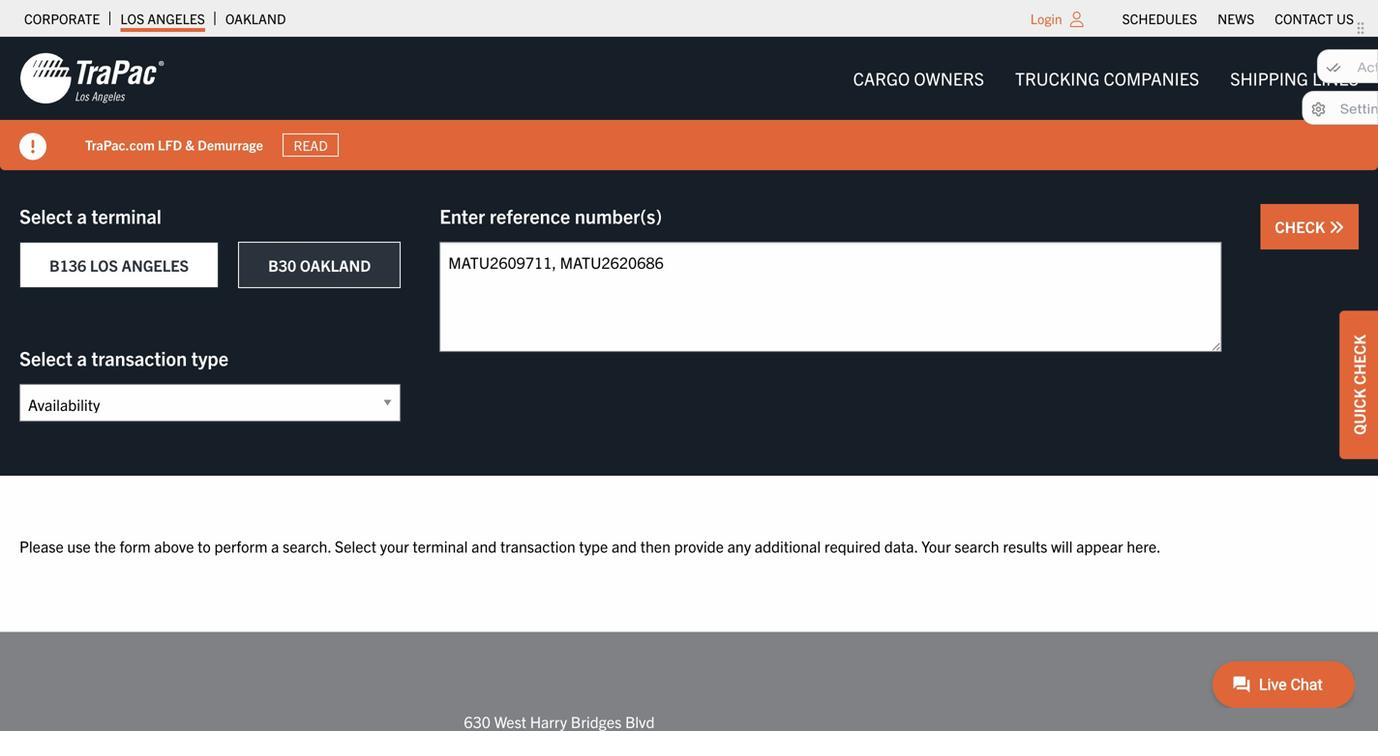 Task type: vqa. For each thing, say whether or not it's contained in the screenshot.
"Real-"
no



Task type: describe. For each thing, give the bounding box(es) containing it.
login link
[[1031, 10, 1062, 27]]

use
[[67, 537, 91, 556]]

contact us link
[[1275, 5, 1354, 32]]

0 vertical spatial type
[[191, 346, 229, 370]]

login
[[1031, 10, 1062, 27]]

menu bar containing cargo owners
[[838, 59, 1375, 98]]

please
[[19, 537, 64, 556]]

search.
[[283, 537, 331, 556]]

any
[[728, 537, 751, 556]]

select for select a transaction type
[[19, 346, 73, 370]]

please use the form above to perform a search. select your terminal and transaction type and then provide any additional required data. your search results will appear here.
[[19, 537, 1161, 556]]

schedules
[[1123, 10, 1198, 27]]

solid image
[[19, 133, 46, 160]]

quick check link
[[1340, 311, 1378, 460]]

0 horizontal spatial los
[[90, 256, 118, 275]]

corporate
[[24, 10, 100, 27]]

menu bar containing schedules
[[1112, 5, 1364, 32]]

appear
[[1077, 537, 1123, 556]]

1 horizontal spatial los
[[120, 10, 144, 27]]

trucking companies
[[1016, 67, 1200, 89]]

form
[[119, 537, 151, 556]]

then
[[641, 537, 671, 556]]

check inside quick check link
[[1349, 335, 1369, 385]]

2 and from the left
[[612, 537, 637, 556]]

trapac.com
[[85, 136, 155, 154]]

select a terminal
[[19, 204, 162, 228]]

0 vertical spatial transaction
[[91, 346, 187, 370]]

check inside the check button
[[1275, 217, 1329, 236]]

schedules link
[[1123, 5, 1198, 32]]

required
[[825, 537, 881, 556]]

quick
[[1349, 389, 1369, 435]]

1 vertical spatial type
[[579, 537, 608, 556]]

a for terminal
[[77, 204, 87, 228]]

cargo owners link
[[838, 59, 1000, 98]]

corporate link
[[24, 5, 100, 32]]

b30
[[268, 256, 296, 275]]

b136 los angeles
[[49, 256, 189, 275]]

select a transaction type
[[19, 346, 229, 370]]

banner containing cargo owners
[[0, 37, 1378, 170]]

1 vertical spatial terminal
[[413, 537, 468, 556]]

number(s)
[[575, 204, 662, 228]]

cargo
[[853, 67, 910, 89]]

select for select a terminal
[[19, 204, 73, 228]]

cargo owners
[[853, 67, 985, 89]]

los angeles link
[[120, 5, 205, 32]]

2 vertical spatial a
[[271, 537, 279, 556]]

reference
[[490, 204, 570, 228]]

provide
[[674, 537, 724, 556]]

search
[[955, 537, 1000, 556]]

will
[[1051, 537, 1073, 556]]



Task type: locate. For each thing, give the bounding box(es) containing it.
terminal right the your
[[413, 537, 468, 556]]

0 vertical spatial check
[[1275, 217, 1329, 236]]

1 horizontal spatial transaction
[[500, 537, 576, 556]]

2 vertical spatial select
[[335, 537, 376, 556]]

quick check
[[1349, 335, 1369, 435]]

shipping
[[1231, 67, 1309, 89]]

read link
[[283, 133, 339, 157]]

your
[[380, 537, 409, 556]]

a up b136
[[77, 204, 87, 228]]

a down b136
[[77, 346, 87, 370]]

to
[[198, 537, 211, 556]]

0 horizontal spatial transaction
[[91, 346, 187, 370]]

results
[[1003, 537, 1048, 556]]

transaction
[[91, 346, 187, 370], [500, 537, 576, 556]]

the
[[94, 537, 116, 556]]

1 vertical spatial oakland
[[300, 256, 371, 275]]

1 horizontal spatial check
[[1349, 335, 1369, 385]]

here.
[[1127, 537, 1161, 556]]

footer
[[0, 633, 1378, 732]]

0 vertical spatial oakland
[[225, 10, 286, 27]]

banner
[[0, 37, 1378, 170]]

select
[[19, 204, 73, 228], [19, 346, 73, 370], [335, 537, 376, 556]]

los right b136
[[90, 256, 118, 275]]

news link
[[1218, 5, 1255, 32]]

los angeles
[[120, 10, 205, 27]]

1 vertical spatial menu bar
[[838, 59, 1375, 98]]

your
[[922, 537, 951, 556]]

perform
[[214, 537, 268, 556]]

data.
[[885, 537, 918, 556]]

news
[[1218, 10, 1255, 27]]

additional
[[755, 537, 821, 556]]

los angeles image
[[19, 51, 165, 106]]

enter
[[440, 204, 485, 228]]

terminal
[[91, 204, 162, 228], [413, 537, 468, 556]]

Enter reference number(s) text field
[[440, 242, 1222, 352]]

enter reference number(s)
[[440, 204, 662, 228]]

1 vertical spatial check
[[1349, 335, 1369, 385]]

0 vertical spatial angeles
[[147, 10, 205, 27]]

and right the your
[[472, 537, 497, 556]]

a left search.
[[271, 537, 279, 556]]

0 vertical spatial menu bar
[[1112, 5, 1364, 32]]

1 horizontal spatial terminal
[[413, 537, 468, 556]]

1 vertical spatial transaction
[[500, 537, 576, 556]]

0 horizontal spatial check
[[1275, 217, 1329, 236]]

above
[[154, 537, 194, 556]]

trapac.com lfd & demurrage
[[85, 136, 263, 154]]

companies
[[1104, 67, 1200, 89]]

los
[[120, 10, 144, 27], [90, 256, 118, 275]]

1 vertical spatial angeles
[[122, 256, 189, 275]]

owners
[[914, 67, 985, 89]]

1 horizontal spatial and
[[612, 537, 637, 556]]

lfd
[[158, 136, 182, 154]]

1 vertical spatial los
[[90, 256, 118, 275]]

1 and from the left
[[472, 537, 497, 556]]

oakland
[[225, 10, 286, 27], [300, 256, 371, 275]]

oakland right b30
[[300, 256, 371, 275]]

a for transaction
[[77, 346, 87, 370]]

0 vertical spatial los
[[120, 10, 144, 27]]

1 vertical spatial select
[[19, 346, 73, 370]]

0 horizontal spatial terminal
[[91, 204, 162, 228]]

lines
[[1313, 67, 1359, 89]]

read
[[294, 136, 328, 154]]

oakland link
[[225, 5, 286, 32]]

shipping lines
[[1231, 67, 1359, 89]]

select down b136
[[19, 346, 73, 370]]

menu bar down light image
[[838, 59, 1375, 98]]

los right corporate
[[120, 10, 144, 27]]

1 horizontal spatial type
[[579, 537, 608, 556]]

0 vertical spatial a
[[77, 204, 87, 228]]

contact
[[1275, 10, 1334, 27]]

angeles down select a terminal
[[122, 256, 189, 275]]

b136
[[49, 256, 86, 275]]

angeles
[[147, 10, 205, 27], [122, 256, 189, 275]]

us
[[1337, 10, 1354, 27]]

trucking
[[1016, 67, 1100, 89]]

demurrage
[[198, 136, 263, 154]]

terminal up b136 los angeles
[[91, 204, 162, 228]]

0 vertical spatial terminal
[[91, 204, 162, 228]]

angeles left oakland link
[[147, 10, 205, 27]]

0 horizontal spatial oakland
[[225, 10, 286, 27]]

trucking companies link
[[1000, 59, 1215, 98]]

1 vertical spatial a
[[77, 346, 87, 370]]

type
[[191, 346, 229, 370], [579, 537, 608, 556]]

1 horizontal spatial oakland
[[300, 256, 371, 275]]

check button
[[1261, 204, 1359, 250]]

0 horizontal spatial and
[[472, 537, 497, 556]]

solid image
[[1329, 220, 1345, 235]]

menu bar
[[1112, 5, 1364, 32], [838, 59, 1375, 98]]

select up b136
[[19, 204, 73, 228]]

light image
[[1070, 12, 1084, 27]]

oakland right 'los angeles' link
[[225, 10, 286, 27]]

a
[[77, 204, 87, 228], [77, 346, 87, 370], [271, 537, 279, 556]]

and left then
[[612, 537, 637, 556]]

&
[[185, 136, 195, 154]]

b30 oakland
[[268, 256, 371, 275]]

shipping lines link
[[1215, 59, 1375, 98]]

0 horizontal spatial type
[[191, 346, 229, 370]]

and
[[472, 537, 497, 556], [612, 537, 637, 556]]

menu bar up shipping
[[1112, 5, 1364, 32]]

0 vertical spatial select
[[19, 204, 73, 228]]

check
[[1275, 217, 1329, 236], [1349, 335, 1369, 385]]

contact us
[[1275, 10, 1354, 27]]

select left the your
[[335, 537, 376, 556]]



